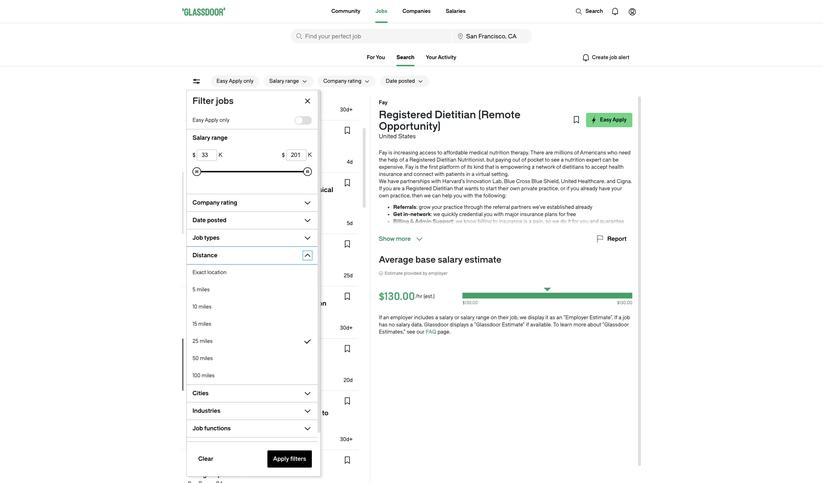 Task type: describe. For each thing, give the bounding box(es) containing it.
levels
[[219, 443, 235, 450]]

paying
[[496, 157, 511, 163]]

a down increasing
[[405, 157, 408, 163]]

foundation
[[203, 456, 231, 463]]

1 vertical spatial registered
[[410, 157, 435, 163]]

states inside fay registered dietitian (remote opportunity) united states
[[398, 133, 416, 140]]

platform
[[439, 164, 460, 170]]

faq page.
[[426, 329, 451, 335]]

company for bottommost the company rating popup button
[[193, 199, 220, 206]]

2 vertical spatial dietitian
[[433, 186, 453, 192]]

teachers on reserve logo image
[[188, 397, 200, 409]]

apply inside san francisco, ca $90k (employer est.) easy apply
[[204, 161, 216, 166]]

(est.)
[[424, 294, 435, 300]]

billing
[[393, 219, 409, 225]]

easy inside san francisco, ca $16.00 - $40.00 easy apply
[[194, 327, 203, 332]]

0 vertical spatial :
[[416, 204, 418, 210]]

ca inside burlingame, ca $97k - $107k (employer est.)
[[218, 92, 226, 98]]

job
[[623, 315, 630, 321]]

miles for 100 miles
[[202, 373, 215, 379]]

4.5
[[258, 401, 264, 406]]

francisco, for $70.00
[[199, 205, 223, 212]]

partners
[[511, 204, 531, 210]]

you down we
[[383, 186, 392, 192]]

access
[[419, 150, 436, 156]]

or inside fay is increasing access to affordable medical nutrition therapy. there are millions of americans who need the help of a registered dietitian nutritionist, but paying out of pocket to see a nutrition expert can be expensive. fay is the first platform of its kind that is empowering a network of dietitians to accept health insurance and connect with patients in a virtual setting. we have partnerships with harvard's innovation lab, blue cross blue shield, united healthcare, and cigna. if you are a registered dietitian that wants to start their own private practice, or if you already have your own practice, then we can help you with the following:
[[561, 186, 565, 192]]

is inside : we know billing to insurance is a pain, so we do it for you and guarantee you get paid
[[524, 219, 528, 225]]

job,
[[510, 315, 519, 321]]

in
[[466, 171, 470, 177]]

of right out
[[522, 157, 526, 163]]

get
[[393, 212, 402, 218]]

1 horizontal spatial employer
[[428, 271, 448, 276]]

estimate
[[465, 255, 502, 265]]

homeassist home health services
[[188, 127, 274, 133]]

0 horizontal spatial have
[[388, 179, 399, 185]]

fay for fay
[[188, 345, 196, 351]]

united states $130.00 per hour
[[188, 363, 229, 377]]

the down wants on the top right
[[475, 193, 482, 199]]

miles for 15 miles
[[198, 321, 211, 327]]

job for job types
[[193, 234, 203, 241]]

0 horizontal spatial easy apply
[[194, 380, 216, 385]]

you up 'practice'
[[454, 193, 462, 199]]

4d
[[347, 159, 353, 165]]

job for job functions
[[193, 425, 203, 432]]

available.
[[530, 322, 552, 328]]

salary range button
[[264, 76, 299, 87]]

seniority levels button
[[187, 441, 300, 452]]

if left job on the right bottom of page
[[614, 315, 617, 321]]

virtual
[[476, 171, 490, 177]]

$97k
[[188, 100, 200, 106]]

$41.00
[[208, 437, 223, 444]]

style
[[192, 240, 204, 246]]

their inside if an employer includes a salary or salary range on their job, we display it as an "employer estimate".  if a job has no salary data, glassdoor displays a "glassdoor estimate" if available.  to learn more about "glassdoor estimates," see our
[[498, 315, 509, 321]]

learn
[[560, 322, 572, 328]]

a right displays
[[470, 322, 473, 328]]

is up expensive.
[[388, 150, 392, 156]]

salary right the base
[[438, 255, 463, 265]]

you inside referrals : grow your practice through the referral partners we've established already get in-network : we quickly credential you with major insurance plans for free
[[484, 212, 493, 218]]

for you
[[367, 55, 385, 61]]

miles for 25 miles
[[200, 338, 213, 345]]

0 horizontal spatial help
[[388, 157, 398, 163]]

(employer inside burlingame, ca $97k - $107k (employer est.)
[[220, 100, 244, 106]]

with down connect
[[431, 179, 441, 185]]

jobs
[[376, 8, 388, 14]]

your inside referrals : grow your practice through the referral partners we've established already get in-network : we quickly credential you with major insurance plans for free
[[432, 204, 442, 210]]

free
[[567, 212, 576, 218]]

more inside if an employer includes a salary or salary range on their job, we display it as an "employer estimate".  if a job has no salary data, glassdoor displays a "glassdoor estimate" if available.  to learn more about "glassdoor estimates," see our
[[574, 322, 586, 328]]

1 vertical spatial only
[[219, 117, 229, 123]]

you right do
[[580, 219, 589, 225]]

its
[[467, 164, 473, 170]]

1 horizontal spatial practice,
[[539, 186, 559, 192]]

15 miles
[[193, 321, 211, 327]]

miles for 5 miles
[[197, 287, 210, 293]]

we've
[[532, 204, 546, 210]]

rating for the right the company rating popup button
[[348, 78, 362, 84]]

support
[[433, 219, 453, 225]]

10 miles button
[[187, 299, 318, 316]]

1 horizontal spatial that
[[485, 164, 494, 170]]

1 vertical spatial dietitian
[[437, 157, 457, 163]]

easy apply inside 'button'
[[600, 117, 627, 123]]

with down first
[[435, 171, 445, 177]]

you down healthcare,
[[571, 186, 579, 192]]

through
[[464, 204, 483, 210]]

the up connect
[[420, 164, 428, 170]]

your inside fay is increasing access to affordable medical nutrition therapy. there are millions of americans who need the help of a registered dietitian nutritionist, but paying out of pocket to see a nutrition expert can be expensive. fay is the first platform of its kind that is empowering a network of dietitians to accept health insurance and connect with patients in a virtual setting. we have partnerships with harvard's innovation lab, blue cross blue shield, united healthcare, and cigna. if you are a registered dietitian that wants to start their own private practice, or if you already have your own practice, then we can help you with the following:
[[611, 186, 622, 192]]

2 vertical spatial registered
[[406, 186, 432, 192]]

(employer inside brisbane, ca $20.00 - $25.00 per hour (employer est.) easy apply
[[249, 266, 273, 273]]

to
[[553, 322, 559, 328]]

dietitian inside fay registered dietitian (remote opportunity) united states
[[435, 109, 476, 121]]

healthcare,
[[578, 179, 605, 185]]

following:
[[483, 193, 507, 199]]

est.) inside brisbane, ca $20.00 - $25.00 per hour (employer est.) easy apply
[[275, 266, 284, 273]]

apply inside san francisco, ca $70.00 - $135.00 easy apply
[[204, 223, 216, 228]]

a up glassdoor
[[435, 315, 438, 321]]

the up expensive.
[[379, 157, 387, 163]]

to right 'access'
[[438, 150, 442, 156]]

therapy.
[[511, 150, 529, 156]]

salary up glassdoor
[[439, 315, 453, 321]]

their inside fay is increasing access to affordable medical nutrition therapy. there are millions of americans who need the help of a registered dietitian nutritionist, but paying out of pocket to see a nutrition expert can be expensive. fay is the first platform of its kind that is empowering a network of dietitians to accept health insurance and connect with patients in a virtual setting. we have partnerships with harvard's innovation lab, blue cross blue shield, united healthcare, and cigna. if you are a registered dietitian that wants to start their own private practice, or if you already have your own practice, then we can help you with the following:
[[498, 186, 509, 192]]

easy inside 'button'
[[600, 117, 612, 123]]

we inside referrals : grow your practice through the referral partners we've established already get in-network : we quickly credential you with major insurance plans for free
[[433, 212, 440, 218]]

close filter menu image
[[303, 97, 312, 105]]

it inside : we know billing to insurance is a pain, so we do it for you and guarantee you get paid
[[568, 219, 571, 225]]

then
[[412, 193, 423, 199]]

on
[[491, 315, 497, 321]]

francisco, for $26.70
[[199, 429, 223, 435]]

1 horizontal spatial nutrition
[[565, 157, 585, 163]]

a down pocket
[[532, 164, 535, 170]]

a inside : we know billing to insurance is a pain, so we do it for you and guarantee you get paid
[[529, 219, 532, 225]]

you down "billing"
[[393, 226, 402, 232]]

date posted button
[[187, 215, 300, 226]]

2 k from the left
[[308, 152, 312, 158]]

distance list box
[[187, 264, 318, 385]]

to down innovation
[[480, 186, 485, 192]]

apply inside 'button'
[[613, 117, 627, 123]]

(fccc)
[[203, 464, 221, 470]]

hour inside brisbane, ca $20.00 - $25.00 per hour (employer est.) easy apply
[[236, 266, 248, 273]]

teachers
[[203, 400, 225, 406]]

foundation for california community colleges (fccc) logo image
[[188, 458, 200, 469]]

if up has
[[379, 315, 382, 321]]

ca for san francisco, ca $26.70 - $41.00 per hour (employer est.)
[[224, 429, 232, 435]]

1 horizontal spatial :
[[431, 212, 432, 218]]

the inside referrals : grow your practice through the referral partners we've established already get in-network : we quickly credential you with major insurance plans for free
[[484, 204, 492, 210]]

apply inside brisbane, ca $20.00 - $25.00 per hour (employer est.) easy apply
[[204, 275, 216, 280]]

rating for bottommost the company rating popup button
[[221, 199, 237, 206]]

10
[[193, 304, 197, 310]]

$130.00 /hr (est.)
[[379, 291, 435, 303]]

patients
[[446, 171, 465, 177]]

for you link
[[367, 55, 385, 61]]

- for san francisco, ca $26.70 - $41.00 per hour (employer est.)
[[205, 437, 207, 444]]

to inside : we know billing to insurance is a pain, so we do it for you and guarantee you get paid
[[493, 219, 498, 225]]

pocket
[[528, 157, 544, 163]]

0 horizontal spatial that
[[454, 186, 463, 192]]

display
[[528, 315, 544, 321]]

a down 'millions'
[[561, 157, 564, 163]]

a right the in at the right top
[[472, 171, 475, 177]]

100 miles button
[[187, 368, 318, 385]]

easy down 100
[[194, 380, 203, 385]]

show more
[[379, 236, 411, 242]]

start
[[486, 186, 497, 192]]

100
[[193, 373, 200, 379]]

americans
[[580, 150, 606, 156]]

apply inside san francisco, ca $16.00 - $40.00 easy apply
[[204, 327, 216, 332]]

posted for date posted popup button
[[399, 78, 415, 84]]

1 vertical spatial and
[[607, 179, 616, 185]]

referrals
[[393, 204, 416, 210]]

1 blue from the left
[[504, 179, 515, 185]]

easy inside "button"
[[217, 78, 228, 84]]

nevada
[[188, 293, 206, 299]]

per inside san francisco, ca $26.70 - $41.00 per hour (employer est.)
[[225, 437, 233, 444]]

hour inside united states $130.00 per hour
[[216, 371, 229, 377]]

your activity
[[426, 55, 456, 61]]

dietitians
[[563, 164, 584, 170]]

0 horizontal spatial salary
[[193, 134, 210, 141]]

est.) inside san francisco, ca $90k (employer est.) easy apply
[[227, 153, 237, 159]]

1 horizontal spatial are
[[546, 150, 553, 156]]

to down expert
[[585, 164, 590, 170]]

if inside fay is increasing access to affordable medical nutrition therapy. there are millions of americans who need the help of a registered dietitian nutritionist, but paying out of pocket to see a nutrition expert can be expensive. fay is the first platform of its kind that is empowering a network of dietitians to accept health insurance and connect with patients in a virtual setting. we have partnerships with harvard's innovation lab, blue cross blue shield, united healthcare, and cigna. if you are a registered dietitian that wants to start their own private practice, or if you already have your own practice, then we can help you with the following:
[[379, 186, 382, 192]]

includes
[[414, 315, 434, 321]]

affordable
[[444, 150, 468, 156]]

fay for fay registered dietitian (remote opportunity) united states
[[379, 100, 388, 106]]

date posted for date posted popup button
[[386, 78, 415, 84]]

1 horizontal spatial company rating button
[[318, 76, 362, 87]]

francisco, for $16.00
[[199, 310, 223, 316]]

Search keyword field
[[291, 29, 451, 43]]

date posted button
[[380, 76, 415, 87]]

1 vertical spatial range
[[212, 134, 228, 141]]

j style at home, inc.
[[188, 240, 238, 246]]

(remote
[[478, 109, 521, 121]]

empowering
[[501, 164, 531, 170]]

distance button
[[187, 250, 300, 261]]

and inside : we know billing to insurance is a pain, so we do it for you and guarantee you get paid
[[590, 219, 599, 225]]

1 vertical spatial are
[[393, 186, 401, 192]]

if an employer includes a salary or salary range on their job, we display it as an "employer estimate".  if a job has no salary data, glassdoor displays a "glassdoor estimate" if available.  to learn more about "glassdoor estimates," see our
[[379, 315, 630, 335]]

we left know
[[456, 219, 463, 225]]

&
[[410, 219, 414, 225]]

be
[[613, 157, 619, 163]]

search button
[[572, 4, 607, 19]]

apply down 100 miles
[[204, 380, 216, 385]]

1 vertical spatial practice,
[[390, 193, 411, 199]]

already inside fay is increasing access to affordable medical nutrition therapy. there are millions of americans who need the help of a registered dietitian nutritionist, but paying out of pocket to see a nutrition expert can be expensive. fay is the first platform of its kind that is empowering a network of dietitians to accept health insurance and connect with patients in a virtual setting. we have partnerships with harvard's innovation lab, blue cross blue shield, united healthcare, and cigna. if you are a registered dietitian that wants to start their own private practice, or if you already have your own practice, then we can help you with the following:
[[581, 186, 598, 192]]

job functions button
[[187, 423, 300, 435]]

"employer
[[564, 315, 588, 321]]

to right pocket
[[545, 157, 550, 163]]

guarantee
[[600, 219, 624, 225]]

salary up displays
[[461, 315, 475, 321]]

1 vertical spatial have
[[599, 186, 610, 192]]

company for the right the company rating popup button
[[323, 78, 347, 84]]

- inside brisbane, ca $20.00 - $25.00 per hour (employer est.) easy apply
[[205, 266, 208, 273]]

san for san francisco, ca $26.70 - $41.00 per hour (employer est.)
[[188, 429, 197, 435]]

1 vertical spatial own
[[379, 193, 389, 199]]

1 vertical spatial search
[[397, 55, 414, 61]]

we inside fay is increasing access to affordable medical nutrition therapy. there are millions of americans who need the help of a registered dietitian nutritionist, but paying out of pocket to see a nutrition expert can be expensive. fay is the first platform of its kind that is empowering a network of dietitians to accept health insurance and connect with patients in a virtual setting. we have partnerships with harvard's innovation lab, blue cross blue shield, united healthcare, and cigna. if you are a registered dietitian that wants to start their own private practice, or if you already have your own practice, then we can help you with the following:
[[424, 193, 431, 199]]

$40.00
[[208, 319, 224, 325]]

already inside referrals : grow your practice through the referral partners we've established already get in-network : we quickly credential you with major insurance plans for free
[[575, 204, 593, 210]]

easy up homeassist
[[193, 117, 204, 123]]

0 vertical spatial and
[[404, 171, 413, 177]]

$16.00
[[188, 319, 203, 325]]

company rating for the right the company rating popup button
[[323, 78, 362, 84]]

1 horizontal spatial community
[[331, 8, 360, 14]]

jobs
[[216, 96, 234, 106]]

expert
[[586, 157, 601, 163]]

united inside fay registered dietitian (remote opportunity) united states
[[379, 133, 397, 140]]

0 horizontal spatial nutrition
[[489, 150, 509, 156]]

ca for san francisco, ca $70.00 - $135.00 easy apply
[[224, 205, 232, 212]]

united inside fay is increasing access to affordable medical nutrition therapy. there are millions of americans who need the help of a registered dietitian nutritionist, but paying out of pocket to see a nutrition expert can be expensive. fay is the first platform of its kind that is empowering a network of dietitians to accept health insurance and connect with patients in a virtual setting. we have partnerships with harvard's innovation lab, blue cross blue shield, united healthcare, and cigna. if you are a registered dietitian that wants to start their own private practice, or if you already have your own practice, then we can help you with the following:
[[561, 179, 577, 185]]

posted for date posted dropdown button
[[207, 217, 226, 224]]

easy inside brisbane, ca $20.00 - $25.00 per hour (employer est.) easy apply
[[194, 275, 203, 280]]

of down increasing
[[399, 157, 404, 163]]

reserve
[[235, 400, 255, 406]]

insurance inside referrals : grow your practice through the referral partners we've established already get in-network : we quickly credential you with major insurance plans for free
[[520, 212, 544, 218]]

fay is increasing access to affordable medical nutrition therapy. there are millions of americans who need the help of a registered dietitian nutritionist, but paying out of pocket to see a nutrition expert can be expensive. fay is the first platform of its kind that is empowering a network of dietitians to accept health insurance and connect with patients in a virtual setting. we have partnerships with harvard's innovation lab, blue cross blue shield, united healthcare, and cigna. if you are a registered dietitian that wants to start their own private practice, or if you already have your own practice, then we can help you with the following:
[[379, 150, 632, 199]]

2 blue from the left
[[532, 179, 542, 185]]

fay for fay is increasing access to affordable medical nutrition therapy. there are millions of americans who need the help of a registered dietitian nutritionist, but paying out of pocket to see a nutrition expert can be expensive. fay is the first platform of its kind that is empowering a network of dietitians to accept health insurance and connect with patients in a virtual setting. we have partnerships with harvard's innovation lab, blue cross blue shield, united healthcare, and cigna. if you are a registered dietitian that wants to start their own private practice, or if you already have your own practice, then we can help you with the following:
[[379, 150, 387, 156]]

: we know billing to insurance is a pain, so we do it for you and guarantee you get paid
[[393, 219, 624, 232]]

1 vertical spatial can
[[432, 193, 441, 199]]

★
[[265, 401, 270, 406]]

san for san francisco, ca $70.00 - $135.00 easy apply
[[188, 205, 197, 212]]

est.) inside burlingame, ca $97k - $107k (employer est.)
[[245, 100, 255, 106]]

easy apply only element
[[295, 116, 312, 125]]

2 30d+ from the top
[[340, 325, 353, 331]]

has
[[379, 322, 388, 328]]

1 $ from the left
[[193, 152, 196, 158]]

is up setting.
[[495, 164, 499, 170]]

cities
[[193, 390, 209, 397]]

you
[[376, 55, 385, 61]]

salary right no
[[396, 322, 410, 328]]

san francisco, ca $90k (employer est.) easy apply
[[188, 144, 237, 166]]

page.
[[438, 329, 451, 335]]

$130.00 inside united states $130.00 per hour
[[188, 371, 206, 377]]

for inside referrals : grow your practice through the referral partners we've established already get in-network : we quickly credential you with major insurance plans for free
[[559, 212, 566, 218]]

more inside dropdown button
[[396, 236, 411, 242]]

job types
[[193, 234, 220, 241]]



Task type: vqa. For each thing, say whether or not it's contained in the screenshot.
suggestions
no



Task type: locate. For each thing, give the bounding box(es) containing it.
miles right 100
[[202, 373, 215, 379]]

none field search keyword
[[291, 29, 451, 43]]

company rating button
[[318, 76, 362, 87], [187, 197, 300, 209]]

so
[[546, 219, 551, 225]]

we
[[379, 179, 386, 185]]

- right "$16.00"
[[204, 319, 207, 325]]

1 san from the top
[[188, 144, 197, 150]]

easy apply only image
[[295, 116, 312, 125]]

2 slider from the left
[[303, 167, 312, 176]]

nutrition up paying
[[489, 150, 509, 156]]

ca inside brisbane, ca $20.00 - $25.00 per hour (employer est.) easy apply
[[212, 258, 219, 264]]

range inside if an employer includes a salary or salary range on their job, we display it as an "employer estimate".  if a job has no salary data, glassdoor displays a "glassdoor estimate" if available.  to learn more about "glassdoor estimates," see our
[[476, 315, 490, 321]]

1 slider from the left
[[193, 167, 201, 176]]

0 horizontal spatial united
[[188, 363, 204, 369]]

on
[[226, 400, 234, 406]]

apply up homeassist
[[205, 117, 218, 123]]

(employer down 'job functions' popup button
[[247, 437, 272, 444]]

(employer right $107k
[[220, 100, 244, 106]]

: inside : we know billing to insurance is a pain, so we do it for you and guarantee you get paid
[[453, 219, 455, 225]]

fay
[[379, 100, 388, 106], [379, 150, 387, 156], [405, 164, 414, 170], [188, 345, 196, 351]]

see inside fay is increasing access to affordable medical nutrition therapy. there are millions of americans who need the help of a registered dietitian nutritionist, but paying out of pocket to see a nutrition expert can be expensive. fay is the first platform of its kind that is empowering a network of dietitians to accept health insurance and connect with patients in a virtual setting. we have partnerships with harvard's innovation lab, blue cross blue shield, united healthcare, and cigna. if you are a registered dietitian that wants to start their own private practice, or if you already have your own practice, then we can help you with the following:
[[551, 157, 560, 163]]

k down easy apply only icon at the top left of page
[[308, 152, 312, 158]]

1 horizontal spatial date posted
[[386, 78, 415, 84]]

exact location button
[[187, 264, 318, 281]]

2 vertical spatial range
[[476, 315, 490, 321]]

ca inside san francisco, ca $26.70 - $41.00 per hour (employer est.)
[[224, 429, 232, 435]]

0 vertical spatial per
[[226, 266, 235, 273]]

/hr
[[416, 294, 422, 300]]

francisco, inside san francisco, ca $16.00 - $40.00 easy apply
[[199, 310, 223, 316]]

lab,
[[493, 179, 503, 185]]

0 vertical spatial if
[[567, 186, 570, 192]]

2 $ from the left
[[282, 152, 285, 158]]

25 miles button
[[187, 333, 318, 350]]

with down wants on the top right
[[463, 193, 473, 199]]

0 vertical spatial help
[[388, 157, 398, 163]]

own
[[510, 186, 520, 192], [379, 193, 389, 199]]

easy
[[217, 78, 228, 84], [600, 117, 612, 123], [193, 117, 204, 123], [194, 161, 203, 166], [194, 223, 203, 228], [194, 275, 203, 280], [194, 327, 203, 332], [194, 380, 203, 385]]

ca up $107k
[[218, 92, 226, 98]]

1 horizontal spatial help
[[442, 193, 452, 199]]

or inside if an employer includes a salary or salary range on their job, we display it as an "employer estimate".  if a job has no salary data, glassdoor displays a "glassdoor estimate" if available.  to learn more about "glassdoor estimates," see our
[[455, 315, 459, 321]]

0 horizontal spatial company rating
[[193, 199, 237, 206]]

a left job on the right bottom of page
[[619, 315, 622, 321]]

for
[[367, 55, 375, 61]]

see inside if an employer includes a salary or salary range on their job, we display it as an "employer estimate".  if a job has no salary data, glassdoor displays a "glassdoor estimate" if available.  to learn more about "glassdoor estimates," see our
[[407, 329, 415, 335]]

date posted down search link on the top
[[386, 78, 415, 84]]

2 horizontal spatial :
[[453, 219, 455, 225]]

$130.00 up displays
[[463, 300, 478, 305]]

grow
[[419, 204, 431, 210]]

miles inside 50 miles button
[[200, 356, 213, 362]]

30d+ for burlingame, ca $97k - $107k (employer est.)
[[340, 107, 353, 113]]

average base salary estimate
[[379, 255, 502, 265]]

1 vertical spatial insurance
[[520, 212, 544, 218]]

cigna.
[[617, 179, 632, 185]]

exact
[[193, 270, 206, 276]]

registered up then
[[406, 186, 432, 192]]

miles right 25 at bottom left
[[200, 338, 213, 345]]

1 horizontal spatial if
[[567, 186, 570, 192]]

1 vertical spatial job
[[193, 425, 203, 432]]

job right 'j'
[[193, 234, 203, 241]]

insurance inside fay is increasing access to affordable medical nutrition therapy. there are millions of americans who need the help of a registered dietitian nutritionist, but paying out of pocket to see a nutrition expert can be expensive. fay is the first platform of its kind that is empowering a network of dietitians to accept health insurance and connect with patients in a virtual setting. we have partnerships with harvard's innovation lab, blue cross blue shield, united healthcare, and cigna. if you are a registered dietitian that wants to start their own private practice, or if you already have your own practice, then we can help you with the following:
[[379, 171, 402, 177]]

only inside "button"
[[244, 78, 254, 84]]

community link
[[331, 0, 360, 23]]

1 horizontal spatial and
[[590, 219, 599, 225]]

insurance down the "major"
[[499, 219, 523, 225]]

ca inside san francisco, ca $70.00 - $135.00 easy apply
[[224, 205, 232, 212]]

0 vertical spatial own
[[510, 186, 520, 192]]

your
[[611, 186, 622, 192], [432, 204, 442, 210]]

brisbane, ca $20.00 - $25.00 per hour (employer est.) easy apply
[[188, 258, 284, 280]]

san inside san francisco, ca $90k (employer est.) easy apply
[[188, 144, 197, 150]]

1 horizontal spatial united
[[379, 133, 397, 140]]

0 horizontal spatial practice,
[[390, 193, 411, 199]]

0 vertical spatial or
[[561, 186, 565, 192]]

"glassdoor
[[474, 322, 501, 328], [602, 322, 629, 328]]

we inside if an employer includes a salary or salary range on their job, we display it as an "employer estimate".  if a job has no salary data, glassdoor displays a "glassdoor estimate" if available.  to learn more about "glassdoor estimates," see our
[[520, 315, 527, 321]]

date posted for date posted dropdown button
[[193, 217, 226, 224]]

fay up expensive.
[[379, 150, 387, 156]]

1 vertical spatial per
[[207, 371, 215, 377]]

job inside 'job functions' popup button
[[193, 425, 203, 432]]

miles inside 15 miles button
[[198, 321, 211, 327]]

range inside salary range popup button
[[285, 78, 299, 84]]

health
[[609, 164, 624, 170]]

0 horizontal spatial network
[[411, 212, 431, 218]]

fay inside fay registered dietitian (remote opportunity) united states
[[379, 100, 388, 106]]

for inside : we know billing to insurance is a pain, so we do it for you and guarantee you get paid
[[572, 219, 579, 225]]

location
[[207, 270, 227, 276]]

1 vertical spatial nutrition
[[565, 157, 585, 163]]

easy down $20.00 at the bottom
[[194, 275, 203, 280]]

salary range
[[269, 78, 299, 84], [193, 134, 228, 141]]

if inside if an employer includes a salary or salary range on their job, we display it as an "employer estimate".  if a job has no salary data, glassdoor displays a "glassdoor estimate" if available.  to learn more about "glassdoor estimates," see our
[[526, 322, 529, 328]]

(employer inside san francisco, ca $90k (employer est.) easy apply
[[202, 153, 226, 159]]

1 horizontal spatial your
[[611, 186, 622, 192]]

date left $135.00
[[193, 217, 206, 224]]

1 horizontal spatial salary range
[[269, 78, 299, 84]]

1 vertical spatial your
[[432, 204, 442, 210]]

easy apply up who
[[600, 117, 627, 123]]

practice
[[444, 204, 463, 210]]

2 san from the top
[[188, 205, 197, 212]]

out
[[512, 157, 520, 163]]

francisco, up $90k
[[199, 144, 223, 150]]

states inside united states $130.00 per hour
[[205, 363, 220, 369]]

1 vertical spatial that
[[454, 186, 463, 192]]

we right "job,"
[[520, 315, 527, 321]]

are right 'there'
[[546, 150, 553, 156]]

2 vertical spatial 30d+
[[340, 437, 353, 443]]

easy apply only up jobs
[[217, 78, 254, 84]]

- right $20.00 at the bottom
[[205, 266, 208, 273]]

for up do
[[559, 212, 566, 218]]

0 horizontal spatial and
[[404, 171, 413, 177]]

0 vertical spatial 30d+
[[340, 107, 353, 113]]

posted inside dropdown button
[[207, 217, 226, 224]]

open filter menu image
[[192, 77, 201, 86]]

(employer right $90k
[[202, 153, 226, 159]]

- inside san francisco, ca $70.00 - $135.00 easy apply
[[205, 214, 208, 220]]

paid
[[412, 226, 422, 232]]

2 vertical spatial :
[[453, 219, 455, 225]]

0 horizontal spatial or
[[455, 315, 459, 321]]

harvard's
[[442, 179, 465, 185]]

1 horizontal spatial have
[[599, 186, 610, 192]]

miles for 50 miles
[[200, 356, 213, 362]]

miles inside 5 miles button
[[197, 287, 210, 293]]

1 vertical spatial rating
[[221, 199, 237, 206]]

0 vertical spatial community
[[331, 8, 360, 14]]

miles right 5
[[197, 287, 210, 293]]

$135.00
[[209, 214, 227, 220]]

if up the established
[[567, 186, 570, 192]]

apply inside "button"
[[229, 78, 242, 84]]

united down 50
[[188, 363, 204, 369]]

20d
[[344, 378, 353, 384]]

is up connect
[[415, 164, 419, 170]]

2 an from the left
[[556, 315, 562, 321]]

0 vertical spatial easy apply
[[600, 117, 627, 123]]

a left pain,
[[529, 219, 532, 225]]

united down the dietitians
[[561, 179, 577, 185]]

2 horizontal spatial for
[[572, 219, 579, 225]]

1 vertical spatial date
[[193, 217, 206, 224]]

1 francisco, from the top
[[199, 144, 223, 150]]

3 francisco, from the top
[[199, 310, 223, 316]]

we right so
[[552, 219, 559, 225]]

to right billing
[[493, 219, 498, 225]]

of left its
[[461, 164, 466, 170]]

san up "$16.00"
[[188, 310, 197, 316]]

it right do
[[568, 219, 571, 225]]

est.) inside san francisco, ca $26.70 - $41.00 per hour (employer est.)
[[273, 437, 283, 444]]

1 horizontal spatial date
[[386, 78, 397, 84]]

miles for 10 miles
[[199, 304, 211, 310]]

0 horizontal spatial company
[[193, 199, 220, 206]]

0 horizontal spatial range
[[212, 134, 228, 141]]

0 vertical spatial dietitian
[[435, 109, 476, 121]]

0 vertical spatial have
[[388, 179, 399, 185]]

it
[[568, 219, 571, 225], [546, 315, 549, 321]]

are down partnerships
[[393, 186, 401, 192]]

dietitian
[[435, 109, 476, 121], [437, 157, 457, 163], [433, 186, 453, 192]]

network inside fay is increasing access to affordable medical nutrition therapy. there are millions of americans who need the help of a registered dietitian nutritionist, but paying out of pocket to see a nutrition expert can be expensive. fay is the first platform of its kind that is empowering a network of dietitians to accept health insurance and connect with patients in a virtual setting. we have partnerships with harvard's innovation lab, blue cross blue shield, united healthcare, and cigna. if you are a registered dietitian that wants to start their own private practice, or if you already have your own practice, then we can help you with the following:
[[536, 164, 555, 170]]

0 horizontal spatial more
[[396, 236, 411, 242]]

(employer inside san francisco, ca $26.70 - $41.00 per hour (employer est.)
[[247, 437, 272, 444]]

easy apply only inside "button"
[[217, 78, 254, 84]]

$25.00
[[209, 266, 225, 273]]

we up support
[[433, 212, 440, 218]]

0 vertical spatial nutrition
[[489, 150, 509, 156]]

easy apply down 100 miles
[[194, 380, 216, 385]]

insurance up pain,
[[520, 212, 544, 218]]

- inside burlingame, ca $97k - $107k (employer est.)
[[201, 100, 204, 106]]

slider
[[193, 167, 201, 176], [303, 167, 312, 176]]

3 san from the top
[[188, 310, 197, 316]]

0 horizontal spatial salary range
[[193, 134, 228, 141]]

plans
[[545, 212, 558, 218]]

admin
[[415, 219, 432, 225]]

of left the dietitians
[[556, 164, 561, 170]]

united inside united states $130.00 per hour
[[188, 363, 204, 369]]

san francisco, ca $70.00 - $135.00 easy apply
[[188, 205, 232, 228]]

est.) right jobs
[[245, 100, 255, 106]]

hour inside san francisco, ca $26.70 - $41.00 per hour (employer est.)
[[234, 437, 246, 444]]

date inside dropdown button
[[193, 217, 206, 224]]

salary
[[269, 78, 284, 84], [193, 134, 210, 141]]

0 horizontal spatial search
[[397, 55, 414, 61]]

a down partnerships
[[402, 186, 405, 192]]

miles
[[197, 287, 210, 293], [199, 304, 211, 310], [198, 321, 211, 327], [200, 338, 213, 345], [200, 356, 213, 362], [202, 373, 215, 379]]

miles inside 25 miles button
[[200, 338, 213, 345]]

- right $97k
[[201, 100, 204, 106]]

francisco, inside san francisco, ca $26.70 - $41.00 per hour (employer est.)
[[199, 429, 223, 435]]

1 horizontal spatial rating
[[348, 78, 362, 84]]

easy inside san francisco, ca $90k (employer est.) easy apply
[[194, 161, 203, 166]]

1 vertical spatial for
[[572, 219, 579, 225]]

setting.
[[492, 171, 509, 177]]

1 their from the top
[[498, 186, 509, 192]]

per inside brisbane, ca $20.00 - $25.00 per hour (employer est.) easy apply
[[226, 266, 235, 273]]

1 horizontal spatial range
[[285, 78, 299, 84]]

displays
[[450, 322, 469, 328]]

0 horizontal spatial for
[[232, 456, 239, 463]]

francisco, up $40.00
[[199, 310, 223, 316]]

$130.00
[[379, 291, 415, 303], [463, 300, 478, 305], [617, 300, 632, 305], [188, 371, 206, 377]]

salary range inside popup button
[[269, 78, 299, 84]]

ca for san francisco, ca $16.00 - $40.00 easy apply
[[224, 310, 232, 316]]

you
[[383, 186, 392, 192], [571, 186, 579, 192], [454, 193, 462, 199], [484, 212, 493, 218], [580, 219, 589, 225], [393, 226, 402, 232]]

salary
[[438, 255, 463, 265], [439, 315, 453, 321], [461, 315, 475, 321], [396, 322, 410, 328]]

15 miles button
[[187, 316, 318, 333]]

2 their from the top
[[498, 315, 509, 321]]

job inside job types dropdown button
[[193, 234, 203, 241]]

your activity link
[[426, 55, 456, 61]]

francisco, up $41.00
[[199, 429, 223, 435]]

1 vertical spatial posted
[[207, 217, 226, 224]]

date for date posted popup button
[[386, 78, 397, 84]]

0 vertical spatial network
[[536, 164, 555, 170]]

0 vertical spatial company
[[323, 78, 347, 84]]

1 horizontal spatial company
[[323, 78, 347, 84]]

registered inside fay registered dietitian (remote opportunity) united states
[[379, 109, 432, 121]]

None field
[[291, 29, 451, 43], [452, 29, 532, 43], [197, 150, 217, 161], [286, 150, 306, 161], [197, 150, 217, 161], [286, 150, 306, 161]]

0 horizontal spatial states
[[205, 363, 220, 369]]

miles inside 10 miles button
[[199, 304, 211, 310]]

1 vertical spatial 30d+
[[340, 325, 353, 331]]

30d+
[[340, 107, 353, 113], [340, 325, 353, 331], [340, 437, 353, 443]]

that down the harvard's
[[454, 186, 463, 192]]

date for date posted dropdown button
[[193, 217, 206, 224]]

0 vertical spatial already
[[581, 186, 598, 192]]

posted
[[399, 78, 415, 84], [207, 217, 226, 224]]

j
[[188, 240, 191, 246]]

filter
[[193, 96, 214, 106]]

we right then
[[424, 193, 431, 199]]

none field 'search location'
[[452, 29, 532, 43]]

registered down 'access'
[[410, 157, 435, 163]]

practice, down shield,
[[539, 186, 559, 192]]

easy inside san francisco, ca $70.00 - $135.00 easy apply
[[194, 223, 203, 228]]

0 vertical spatial only
[[244, 78, 254, 84]]

miles right 15
[[198, 321, 211, 327]]

1 "glassdoor from the left
[[474, 322, 501, 328]]

2 vertical spatial hour
[[234, 437, 246, 444]]

employer inside if an employer includes a salary or salary range on their job, we display it as an "employer estimate".  if a job has no salary data, glassdoor displays a "glassdoor estimate" if available.  to learn more about "glassdoor estimates," see our
[[390, 315, 413, 321]]

0 horizontal spatial are
[[393, 186, 401, 192]]

francisco, for $90k
[[199, 144, 223, 150]]

0 horizontal spatial own
[[379, 193, 389, 199]]

exact location
[[193, 270, 227, 276]]

- inside san francisco, ca $26.70 - $41.00 per hour (employer est.)
[[205, 437, 207, 444]]

hour right 100 miles
[[216, 371, 229, 377]]

or up the established
[[561, 186, 565, 192]]

hour down 'job functions' popup button
[[234, 437, 246, 444]]

2 vertical spatial and
[[590, 219, 599, 225]]

already up free
[[575, 204, 593, 210]]

date posted inside date posted popup button
[[386, 78, 415, 84]]

fay down increasing
[[405, 164, 414, 170]]

about
[[588, 322, 601, 328]]

blue down setting.
[[504, 179, 515, 185]]

est.) down homeassist home health services
[[227, 153, 237, 159]]

san up $70.00
[[188, 205, 197, 212]]

apply down $135.00
[[204, 223, 216, 228]]

1 vertical spatial or
[[455, 315, 459, 321]]

salary inside popup button
[[269, 78, 284, 84]]

community
[[331, 8, 360, 14], [265, 456, 294, 463]]

1 vertical spatial already
[[575, 204, 593, 210]]

if
[[567, 186, 570, 192], [526, 322, 529, 328]]

0 vertical spatial date
[[386, 78, 397, 84]]

by
[[423, 271, 427, 276]]

$130.00 up job on the right bottom of page
[[617, 300, 632, 305]]

an
[[383, 315, 389, 321], [556, 315, 562, 321]]

0 horizontal spatial k
[[219, 152, 223, 158]]

to
[[438, 150, 442, 156], [545, 157, 550, 163], [585, 164, 590, 170], [480, 186, 485, 192], [493, 219, 498, 225]]

date posted inside date posted dropdown button
[[193, 217, 226, 224]]

referral
[[493, 204, 510, 210]]

san up '$26.70'
[[188, 429, 197, 435]]

network inside referrals : grow your practice through the referral partners we've established already get in-network : we quickly credential you with major insurance plans for free
[[411, 212, 431, 218]]

- inside san francisco, ca $16.00 - $40.00 easy apply
[[204, 319, 207, 325]]

0 horizontal spatial only
[[219, 117, 229, 123]]

0 vertical spatial states
[[398, 133, 416, 140]]

apply down $40.00
[[204, 327, 216, 332]]

apply down $25.00
[[204, 275, 216, 280]]

1 vertical spatial company rating button
[[187, 197, 300, 209]]

per
[[226, 266, 235, 273], [207, 371, 215, 377], [225, 437, 233, 444]]

data,
[[411, 322, 423, 328]]

1 horizontal spatial see
[[551, 157, 560, 163]]

your
[[426, 55, 437, 61]]

it left as
[[546, 315, 549, 321]]

easy up who
[[600, 117, 612, 123]]

miles inside 100 miles button
[[202, 373, 215, 379]]

0 horizontal spatial company rating button
[[187, 197, 300, 209]]

2 job from the top
[[193, 425, 203, 432]]

$130.00 down 50
[[188, 371, 206, 377]]

1 vertical spatial company
[[193, 199, 220, 206]]

$107k
[[205, 100, 219, 106]]

company rating for bottommost the company rating popup button
[[193, 199, 237, 206]]

1 vertical spatial :
[[431, 212, 432, 218]]

san for san francisco, ca $90k (employer est.) easy apply
[[188, 144, 197, 150]]

if
[[379, 186, 382, 192], [379, 315, 382, 321], [614, 315, 617, 321]]

with inside referrals : grow your practice through the referral partners we've established already get in-network : we quickly credential you with major insurance plans for free
[[494, 212, 504, 218]]

1 horizontal spatial k
[[308, 152, 312, 158]]

industries
[[193, 408, 220, 414]]

2 "glassdoor from the left
[[602, 322, 629, 328]]

1 vertical spatial more
[[574, 322, 586, 328]]

are
[[546, 150, 553, 156], [393, 186, 401, 192]]

15
[[193, 321, 197, 327]]

their down lab,
[[498, 186, 509, 192]]

functions
[[204, 425, 231, 432]]

est.) up foundation for california community colleges (fccc)
[[273, 437, 283, 444]]

0 vertical spatial search
[[586, 8, 603, 14]]

25
[[193, 338, 198, 345]]

1 vertical spatial salary range
[[193, 134, 228, 141]]

for inside foundation for california community colleges (fccc)
[[232, 456, 239, 463]]

jobs link
[[376, 0, 388, 23]]

0 horizontal spatial blue
[[504, 179, 515, 185]]

san inside san francisco, ca $70.00 - $135.00 easy apply
[[188, 205, 197, 212]]

seniority
[[193, 443, 218, 450]]

san up $90k
[[188, 144, 197, 150]]

: up admin
[[431, 212, 432, 218]]

at
[[206, 240, 210, 246]]

of right 'millions'
[[574, 150, 579, 156]]

fay down date posted popup button
[[379, 100, 388, 106]]

est.) up 5 miles button
[[275, 266, 284, 273]]

0 vertical spatial insurance
[[379, 171, 402, 177]]

and up partnerships
[[404, 171, 413, 177]]

1 an from the left
[[383, 315, 389, 321]]

search inside "button"
[[586, 8, 603, 14]]

1 horizontal spatial it
[[568, 219, 571, 225]]

0 horizontal spatial slider
[[193, 167, 201, 176]]

Search location field
[[452, 29, 532, 43]]

more down get
[[396, 236, 411, 242]]

2 horizontal spatial united
[[561, 179, 577, 185]]

network up billing & admin support
[[411, 212, 431, 218]]

ca inside san francisco, ca $90k (employer est.) easy apply
[[224, 144, 232, 150]]

3 30d+ from the top
[[340, 437, 353, 443]]

that down but
[[485, 164, 494, 170]]

0 vertical spatial that
[[485, 164, 494, 170]]

nevada fire protection
[[188, 293, 244, 299]]

1 job from the top
[[193, 234, 203, 241]]

major
[[505, 212, 519, 218]]

4 san from the top
[[188, 429, 197, 435]]

estimate"
[[502, 322, 525, 328]]

4 francisco, from the top
[[199, 429, 223, 435]]

we
[[424, 193, 431, 199], [433, 212, 440, 218], [456, 219, 463, 225], [552, 219, 559, 225], [520, 315, 527, 321]]

san for san francisco, ca $16.00 - $40.00 easy apply
[[188, 310, 197, 316]]

help up 'practice'
[[442, 193, 452, 199]]

date inside popup button
[[386, 78, 397, 84]]

:
[[416, 204, 418, 210], [431, 212, 432, 218], [453, 219, 455, 225]]

community inside foundation for california community colleges (fccc)
[[265, 456, 294, 463]]

insurance
[[379, 171, 402, 177], [520, 212, 544, 218], [499, 219, 523, 225]]

1 k from the left
[[219, 152, 223, 158]]

30d+ for san francisco, ca $26.70 - $41.00 per hour (employer est.)
[[340, 437, 353, 443]]

job functions
[[193, 425, 231, 432]]

with down referral
[[494, 212, 504, 218]]

it inside if an employer includes a salary or salary range on their job, we display it as an "employer estimate".  if a job has no salary data, glassdoor displays a "glassdoor estimate" if available.  to learn more about "glassdoor estimates," see our
[[546, 315, 549, 321]]

an right as
[[556, 315, 562, 321]]

0 vertical spatial are
[[546, 150, 553, 156]]

1 horizontal spatial an
[[556, 315, 562, 321]]

1 vertical spatial easy apply only
[[193, 117, 229, 123]]

"glassdoor down on
[[474, 322, 501, 328]]

per right 100
[[207, 371, 215, 377]]

1 30d+ from the top
[[340, 107, 353, 113]]

opportunity)
[[379, 120, 441, 132]]

0 vertical spatial can
[[603, 157, 612, 163]]

insurance inside : we know billing to insurance is a pain, so we do it for you and guarantee you get paid
[[499, 219, 523, 225]]

estimate provided by employer
[[385, 271, 448, 276]]

per right $41.00
[[225, 437, 233, 444]]

1 horizontal spatial can
[[603, 157, 612, 163]]

ca up $135.00
[[224, 205, 232, 212]]

miles right 10 on the bottom left
[[199, 304, 211, 310]]

or
[[561, 186, 565, 192], [455, 315, 459, 321]]

5 miles button
[[187, 281, 318, 299]]

2 francisco, from the top
[[199, 205, 223, 212]]

0 horizontal spatial see
[[407, 329, 415, 335]]

$130.00 left /hr
[[379, 291, 415, 303]]

0 horizontal spatial posted
[[207, 217, 226, 224]]

pain,
[[533, 219, 544, 225]]

for down free
[[572, 219, 579, 225]]

per inside united states $130.00 per hour
[[207, 371, 215, 377]]

0 horizontal spatial rating
[[221, 199, 237, 206]]

ca for san francisco, ca $90k (employer est.) easy apply
[[224, 144, 232, 150]]

own down we
[[379, 193, 389, 199]]

0 vertical spatial company rating button
[[318, 76, 362, 87]]

2 vertical spatial insurance
[[499, 219, 523, 225]]

apply up need
[[613, 117, 627, 123]]

home
[[219, 127, 234, 133]]

- for san francisco, ca $16.00 - $40.00 easy apply
[[204, 319, 207, 325]]

if inside fay is increasing access to affordable medical nutrition therapy. there are millions of americans who need the help of a registered dietitian nutritionist, but paying out of pocket to see a nutrition expert can be expensive. fay is the first platform of its kind that is empowering a network of dietitians to accept health insurance and connect with patients in a virtual setting. we have partnerships with harvard's innovation lab, blue cross blue shield, united healthcare, and cigna. if you are a registered dietitian that wants to start their own private practice, or if you already have your own practice, then we can help you with the following:
[[567, 186, 570, 192]]

- for san francisco, ca $70.00 - $135.00 easy apply
[[205, 214, 208, 220]]

if down the display
[[526, 322, 529, 328]]

0 vertical spatial more
[[396, 236, 411, 242]]

1 vertical spatial community
[[265, 456, 294, 463]]

already
[[581, 186, 598, 192], [575, 204, 593, 210]]



